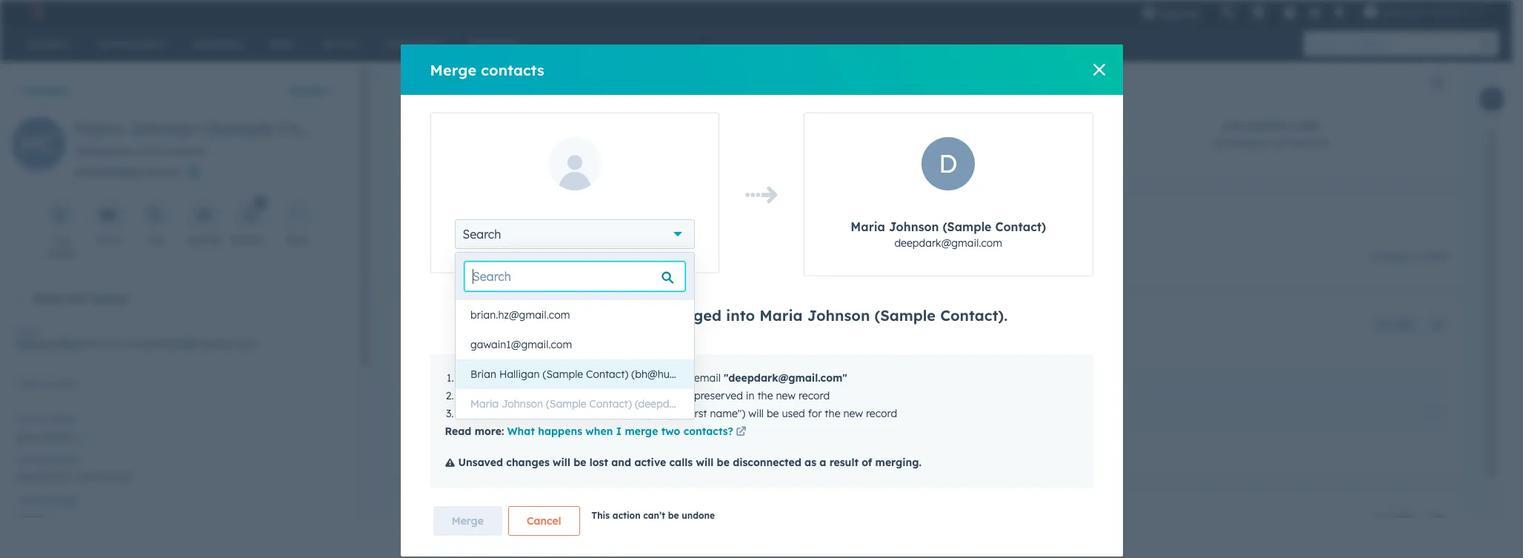 Task type: locate. For each thing, give the bounding box(es) containing it.
2 horizontal spatial lead
[[916, 137, 941, 151]]

Search search field
[[465, 262, 686, 291], [413, 369, 593, 396]]

riot right at
[[149, 145, 169, 158]]

owner up tara schultz
[[51, 414, 76, 425]]

1 press to sort. element from the left
[[598, 409, 604, 421]]

add
[[1394, 319, 1410, 330], [1394, 513, 1410, 524]]

primary
[[653, 371, 691, 385]]

1 horizontal spatial pm
[[1293, 137, 1308, 151]]

date
[[1297, 121, 1321, 132], [632, 344, 653, 355], [688, 344, 709, 355]]

activity up 1:29
[[1249, 121, 1294, 132]]

changes
[[506, 456, 550, 469]]

record up both
[[562, 371, 593, 385]]

be down contacts? on the left
[[717, 456, 730, 469]]

edt right 1:29
[[1311, 137, 1330, 151]]

"first
[[682, 407, 707, 420]]

0 vertical spatial deepdark@gmail.com
[[74, 165, 182, 179]]

owner inside popup button
[[460, 344, 487, 355]]

0 vertical spatial merge
[[430, 60, 477, 79]]

0 vertical spatial owner
[[460, 344, 487, 355]]

press to sort. image down '"deepdark@gmail.com"'
[[784, 409, 789, 419]]

0 horizontal spatial phone
[[15, 378, 41, 389]]

(sample inside button
[[546, 397, 587, 411]]

0 horizontal spatial schultz
[[39, 431, 74, 444]]

riot
[[149, 145, 169, 158], [454, 440, 475, 453]]

1 horizontal spatial press to sort. image
[[784, 409, 789, 419]]

log postal mail
[[48, 234, 74, 272]]

1 vertical spatial the
[[457, 407, 474, 420]]

0 horizontal spatial games
[[172, 145, 207, 158]]

2 vertical spatial last
[[15, 454, 33, 465]]

email for email
[[97, 234, 120, 245]]

2 press to sort. element from the left
[[784, 409, 789, 421]]

johnson inside button
[[502, 397, 543, 411]]

1 add from the top
[[1394, 319, 1410, 330]]

into
[[726, 306, 755, 325]]

add for companies
[[1394, 319, 1410, 330]]

more image
[[291, 208, 305, 222]]

0 horizontal spatial email
[[553, 250, 582, 263]]

menu
[[1133, 0, 1495, 24]]

company inside popup button
[[414, 344, 457, 355]]

1 add button from the top
[[1371, 315, 1420, 334]]

games right at
[[172, 145, 207, 158]]

1 vertical spatial tara
[[15, 431, 36, 444]]

pm inside last activity date 10/27/2023 1:29 pm edt
[[1293, 137, 1308, 151]]

1 horizontal spatial deepdark@gmail.com
[[895, 236, 1003, 250]]

0 horizontal spatial email
[[15, 326, 38, 337]]

Search HubSpot search field
[[1304, 31, 1486, 56]]

contact right this
[[89, 292, 128, 305]]

log inside log postal mail
[[53, 234, 69, 245]]

menu item
[[1211, 0, 1214, 24]]

dialog
[[401, 44, 1123, 557]]

2 add from the top
[[1394, 513, 1410, 524]]

1 horizontal spatial activity
[[1249, 121, 1294, 132]]

what happens when i merge two contacts?
[[507, 425, 734, 438]]

merge right deals
[[452, 514, 484, 528]]

johnson for maria johnson (sample contact) (deepdark@gmail.com)
[[502, 397, 543, 411]]

1 horizontal spatial contact
[[522, 371, 559, 385]]

1 vertical spatial email
[[15, 326, 38, 337]]

maria for maria johnson (sample contact) salesperson at riot games
[[74, 117, 123, 139]]

lost
[[590, 456, 608, 469]]

phone up 424-
[[816, 410, 848, 421]]

1 horizontal spatial log
[[185, 234, 201, 245]]

edt right 5:30
[[625, 137, 645, 151]]

the right in
[[758, 389, 773, 402]]

contact inside dropdown button
[[89, 292, 128, 305]]

maria inside maria johnson (sample contact) salesperson at riot games
[[74, 117, 123, 139]]

activity inside last activity date 10/27/2023 1:29 pm edt
[[1249, 121, 1294, 132]]

(sample inside button
[[543, 368, 583, 381]]

the up read
[[457, 407, 474, 420]]

for down both
[[567, 407, 581, 420]]

merge left contacts at the left
[[430, 60, 477, 79]]

1 vertical spatial deepdark@gmail.com
[[895, 236, 1003, 250]]

tara down recent at the left
[[439, 250, 460, 263]]

settings link
[[1306, 4, 1325, 20]]

maria johnson (sample contact) link
[[608, 250, 779, 263]]

email for email deepdark@gmail.com, emailmaria@hubspot.com
[[15, 326, 38, 337]]

contact) inside maria johnson (sample contact) salesperson at riot games
[[278, 117, 351, 139]]

create date button
[[651, 340, 722, 360]]

will left use
[[596, 371, 612, 385]]

record up 1122
[[866, 407, 898, 420]]

the up the timeline
[[457, 371, 474, 385]]

list box containing brian.hz@gmail.com
[[456, 300, 750, 419]]

1 vertical spatial lead
[[497, 344, 519, 355]]

data highlights
[[409, 72, 501, 87]]

undone
[[682, 510, 715, 521]]

schultz for tara schultz logged an email with maria johnson (sample contact)
[[463, 250, 498, 263]]

1 press to sort. image from the left
[[598, 409, 604, 419]]

deepdark@gmail.com
[[74, 165, 182, 179], [895, 236, 1003, 250]]

whatsapp image
[[244, 208, 257, 222]]

contact) inside button
[[590, 397, 632, 411]]

marketplaces image
[[1253, 7, 1266, 20]]

2 vertical spatial the
[[825, 407, 841, 420]]

1 vertical spatial schultz
[[39, 431, 74, 444]]

last inside last activity date 10/27/2023 1:29 pm edt
[[1223, 121, 1246, 132]]

1 vertical spatial add
[[1394, 513, 1410, 524]]

date inside last activity date 10/27/2023 1:29 pm edt
[[1297, 121, 1321, 132]]

companies
[[409, 315, 475, 329]]

add button for deals
[[1371, 510, 1420, 529]]

email link
[[553, 250, 582, 263]]

list box
[[456, 300, 750, 419]]

"deepdark@gmail.com"
[[724, 371, 848, 385]]

0 vertical spatial email
[[97, 234, 120, 245]]

0 vertical spatial add button
[[1371, 315, 1420, 334]]

merge inside merge button
[[452, 514, 484, 528]]

0 vertical spatial activity
[[1249, 121, 1294, 132]]

email down search dropdown button
[[553, 250, 582, 263]]

0 vertical spatial add
[[1394, 319, 1410, 330]]

be up company domain name
[[679, 389, 692, 402]]

1 vertical spatial the
[[758, 389, 773, 402]]

0 horizontal spatial pm
[[607, 137, 623, 151]]

tara for tara schultz
[[15, 431, 36, 444]]

press to sort. image for company name
[[598, 409, 604, 419]]

new down '"deepdark@gmail.com"'
[[776, 389, 796, 402]]

2 add button from the top
[[1371, 510, 1420, 529]]

1 vertical spatial games
[[479, 440, 514, 453]]

2 vertical spatial lead
[[15, 512, 39, 525]]

0 horizontal spatial contact
[[89, 292, 128, 305]]

1 horizontal spatial record
[[799, 389, 830, 402]]

log for log sms
[[185, 234, 201, 245]]

1 log from the left
[[53, 234, 69, 245]]

.
[[1004, 306, 1008, 325]]

0 horizontal spatial deepdark@gmail.com
[[74, 165, 182, 179]]

2 log from the left
[[185, 234, 201, 245]]

create date
[[656, 344, 709, 355]]

record
[[562, 371, 593, 385], [799, 389, 830, 402], [866, 407, 898, 420]]

will up "last activity date"
[[612, 306, 637, 325]]

email image
[[102, 208, 115, 222]]

contact up activity
[[522, 371, 559, 385]]

johnson inside maria johnson (sample contact) deepdark@gmail.com
[[889, 219, 939, 234]]

0 vertical spatial games
[[172, 145, 207, 158]]

both
[[556, 389, 579, 402]]

call
[[148, 234, 163, 245]]

press to sort. element for company domain name
[[784, 409, 789, 421]]

apoptosis studios 2
[[1381, 6, 1471, 18]]

0 horizontal spatial log
[[53, 234, 69, 245]]

0 vertical spatial schultz
[[463, 250, 498, 263]]

press to sort. image for company domain name
[[784, 409, 789, 419]]

0 horizontal spatial press to sort. image
[[598, 409, 604, 419]]

0 vertical spatial last
[[1223, 121, 1246, 132]]

(sample inside maria johnson (sample contact) salesperson at riot games
[[204, 117, 273, 139]]

deepdark@gmail.com inside maria johnson (sample contact) deepdark@gmail.com
[[895, 236, 1003, 250]]

pm right 1:29
[[1293, 137, 1308, 151]]

pm right 5:30
[[607, 137, 623, 151]]

company up read
[[423, 410, 468, 421]]

activity inside last activity date popup button
[[595, 344, 629, 355]]

2 horizontal spatial date
[[1297, 121, 1321, 132]]

activity
[[500, 389, 537, 402]]

0 vertical spatial contact
[[89, 292, 128, 305]]

1 horizontal spatial date
[[688, 344, 709, 355]]

contact for resulting
[[522, 371, 559, 385]]

phone left number
[[15, 378, 41, 389]]

last activity date 10/27/2023 1:29 pm edt
[[1214, 121, 1330, 151]]

(sample for maria johnson (sample contact) salesperson at riot games
[[204, 117, 273, 139]]

last up 10/27/2023
[[1223, 121, 1246, 132]]

riot down read
[[454, 440, 475, 453]]

1 vertical spatial phone
[[816, 410, 848, 421]]

add button for companies
[[1371, 315, 1420, 334]]

be up create
[[642, 306, 660, 325]]

domain
[[679, 410, 718, 421]]

more:
[[475, 425, 504, 438]]

be down primary
[[574, 456, 587, 469]]

for up value
[[539, 389, 553, 402]]

notifications button
[[1328, 0, 1353, 24]]

brian.hz@gmail.com button
[[456, 300, 694, 330]]

games inside maria johnson (sample contact) salesperson at riot games
[[172, 145, 207, 158]]

2 horizontal spatial last
[[1223, 121, 1246, 132]]

johnson inside maria johnson (sample contact) salesperson at riot games
[[128, 117, 199, 139]]

phone
[[15, 378, 41, 389], [816, 410, 848, 421]]

property
[[611, 407, 653, 420]]

0 horizontal spatial lead
[[15, 512, 39, 525]]

0 horizontal spatial record
[[562, 371, 593, 385]]

contact)
[[278, 117, 351, 139], [996, 219, 1047, 234], [734, 250, 779, 263], [941, 306, 1004, 325], [586, 368, 629, 381], [590, 397, 632, 411]]

2 horizontal spatial for
[[808, 407, 822, 420]]

contacts link
[[12, 84, 69, 97]]

1 horizontal spatial email
[[694, 371, 721, 385]]

this action can't be undone
[[592, 510, 715, 521]]

0 vertical spatial email
[[553, 250, 582, 263]]

the
[[457, 371, 474, 385], [457, 407, 474, 420]]

0 vertical spatial phone
[[15, 378, 41, 389]]

hubspot image
[[27, 3, 44, 21]]

1 vertical spatial merge
[[452, 514, 484, 528]]

owner up brian at the bottom of the page
[[460, 344, 487, 355]]

maria
[[74, 117, 123, 139], [851, 219, 886, 234], [608, 250, 638, 263], [760, 306, 803, 325], [471, 397, 499, 411]]

1 horizontal spatial email
[[97, 234, 120, 245]]

press to sort. element
[[598, 409, 604, 421], [784, 409, 789, 421]]

result
[[830, 456, 859, 469]]

value
[[538, 407, 564, 420]]

last up the brian halligan (sample contact) (bh@hubspot.com) button
[[573, 344, 592, 355]]

0 horizontal spatial riot
[[149, 145, 169, 158]]

2 the from the top
[[457, 407, 474, 420]]

contact up the "each"
[[582, 389, 619, 402]]

1 horizontal spatial last
[[573, 344, 592, 355]]

this
[[592, 510, 610, 521]]

tara schultz logged an email with maria johnson (sample contact)
[[439, 250, 779, 263]]

tara for tara schultz logged an email with maria johnson (sample contact)
[[439, 250, 460, 263]]

caret image
[[12, 297, 21, 301]]

date inside popup button
[[688, 344, 709, 355]]

email down caret "icon"
[[15, 326, 38, 337]]

5:30
[[584, 137, 604, 151]]

press to sort. image
[[598, 409, 604, 419], [784, 409, 789, 419]]

email inside email deepdark@gmail.com, emailmaria@hubspot.com
[[15, 326, 38, 337]]

1 vertical spatial add button
[[1371, 510, 1420, 529]]

will down primary
[[553, 456, 571, 469]]

1 horizontal spatial owner
[[460, 344, 487, 355]]

lead status
[[497, 344, 550, 355]]

schultz down the search
[[463, 250, 498, 263]]

activity for last activity date
[[595, 344, 629, 355]]

1 vertical spatial email
[[694, 371, 721, 385]]

1 horizontal spatial tara
[[439, 250, 460, 263]]

gawain1@gmail.com
[[471, 338, 572, 351]]

1 vertical spatial contact
[[522, 371, 559, 385]]

search image
[[1482, 39, 1492, 49]]

press to sort. element down '"deepdark@gmail.com"'
[[784, 409, 789, 421]]

(sample inside maria johnson (sample contact) deepdark@gmail.com
[[943, 219, 992, 234]]

email
[[553, 250, 582, 263], [694, 371, 721, 385]]

1 vertical spatial owner
[[51, 414, 76, 425]]

johnson for maria johnson (sample contact) salesperson at riot games
[[128, 117, 199, 139]]

lead inside popup button
[[15, 512, 39, 525]]

0 horizontal spatial press to sort. element
[[598, 409, 604, 421]]

1 vertical spatial search search field
[[413, 369, 593, 396]]

press to sort. image up the 'when' at the bottom of the page
[[598, 409, 604, 419]]

1:29
[[1271, 137, 1290, 151]]

log up postal
[[53, 234, 69, 245]]

0 horizontal spatial the
[[634, 371, 650, 385]]

1 horizontal spatial new
[[844, 407, 863, 420]]

maria inside button
[[471, 397, 499, 411]]

recent
[[409, 212, 450, 227]]

be left used
[[767, 407, 779, 420]]

last contacted
[[15, 454, 78, 465]]

can't
[[644, 510, 666, 521]]

tara inside popup button
[[15, 431, 36, 444]]

will up (e.g.,
[[661, 389, 676, 402]]

0 horizontal spatial last
[[15, 454, 33, 465]]

date for last activity date 10/27/2023 1:29 pm edt
[[1297, 121, 1321, 132]]

1 horizontal spatial edt
[[1311, 137, 1330, 151]]

hubspot link
[[18, 3, 56, 21]]

merge
[[430, 60, 477, 79], [452, 514, 484, 528]]

last
[[1223, 121, 1246, 132], [573, 344, 592, 355], [15, 454, 33, 465]]

schultz for tara schultz
[[39, 431, 74, 444]]

calling icon button
[[1216, 2, 1241, 21]]

2 pm from the left
[[1293, 137, 1308, 151]]

0 vertical spatial new
[[776, 389, 796, 402]]

0 vertical spatial tara
[[439, 250, 460, 263]]

sms
[[203, 234, 221, 245]]

most
[[477, 407, 502, 420]]

0 vertical spatial the
[[457, 371, 474, 385]]

link opens in a new window image
[[736, 427, 747, 438]]

last down tara schultz
[[15, 454, 33, 465]]

tara down contact
[[15, 431, 36, 444]]

more
[[287, 234, 309, 245]]

1 horizontal spatial games
[[479, 440, 514, 453]]

2 horizontal spatial record
[[866, 407, 898, 420]]

halligan
[[499, 368, 540, 381]]

company up merge
[[631, 410, 676, 421]]

the up records
[[634, 371, 650, 385]]

about this contact
[[33, 292, 128, 305]]

company owner
[[414, 344, 487, 355]]

new up 231- at the bottom
[[844, 407, 863, 420]]

1 vertical spatial riot
[[454, 440, 475, 453]]

1 vertical spatial activity
[[595, 344, 629, 355]]

lead inside popup button
[[497, 344, 519, 355]]

games down the more:
[[479, 440, 514, 453]]

0 vertical spatial riot
[[149, 145, 169, 158]]

new
[[776, 389, 796, 402], [844, 407, 863, 420]]

company for company owner
[[414, 344, 457, 355]]

will down in
[[749, 407, 764, 420]]

settings image
[[1309, 6, 1322, 20]]

2 press to sort. image from the left
[[784, 409, 789, 419]]

maria inside maria johnson (sample contact) deepdark@gmail.com
[[851, 219, 886, 234]]

merge contacts
[[430, 60, 545, 79]]

cancel
[[527, 514, 561, 528]]

contact) for maria johnson (sample contact) (deepdark@gmail.com)
[[590, 397, 632, 411]]

the
[[634, 371, 650, 385], [758, 389, 773, 402], [825, 407, 841, 420]]

_________
[[516, 306, 607, 325]]

call image
[[149, 208, 162, 222]]

date inside popup button
[[632, 344, 653, 355]]

schultz down contact owner on the bottom of page
[[39, 431, 74, 444]]

schultz inside popup button
[[39, 431, 74, 444]]

contact) inside button
[[586, 368, 629, 381]]

record up used
[[799, 389, 830, 402]]

company down 'companies'
[[414, 344, 457, 355]]

disconnected
[[733, 456, 802, 469]]

owner
[[460, 344, 487, 355], [51, 414, 76, 425]]

0 horizontal spatial date
[[632, 344, 653, 355]]

1 horizontal spatial phone
[[816, 410, 848, 421]]

0 horizontal spatial activity
[[595, 344, 629, 355]]

activity up the brian halligan (sample contact) (bh@hubspot.com)
[[595, 344, 629, 355]]

unsaved
[[458, 456, 503, 469]]

contact) inside maria johnson (sample contact) deepdark@gmail.com
[[996, 219, 1047, 234]]

tara schultz image
[[1365, 5, 1378, 19]]

1 horizontal spatial schultz
[[463, 250, 498, 263]]

last inside popup button
[[573, 344, 592, 355]]

email down email image
[[97, 234, 120, 245]]

status
[[522, 344, 550, 355]]

0 horizontal spatial edt
[[625, 137, 645, 151]]

the up 424-
[[825, 407, 841, 420]]

press to sort. element up the 'when' at the bottom of the page
[[598, 409, 604, 421]]

link opens in a new window image
[[736, 424, 747, 442]]

johnson
[[128, 117, 199, 139], [889, 219, 939, 234], [641, 250, 685, 263], [808, 306, 870, 325], [502, 397, 543, 411]]

owner for contact owner
[[51, 414, 76, 425]]

two
[[662, 425, 681, 438]]

2 horizontal spatial contact
[[582, 389, 619, 402]]

mc button
[[12, 117, 65, 176]]

0 horizontal spatial owner
[[51, 414, 76, 425]]

number
[[43, 378, 76, 389]]

company for company domain name
[[631, 410, 676, 421]]

2 edt from the left
[[1311, 137, 1330, 151]]

1 horizontal spatial lead
[[497, 344, 519, 355]]

lead button
[[15, 504, 344, 528]]

log postal mail image
[[54, 208, 67, 222]]

schultz
[[463, 250, 498, 263], [39, 431, 74, 444]]

1 the from the top
[[457, 371, 474, 385]]

log left sms
[[185, 234, 201, 245]]

email up the preserved
[[694, 371, 721, 385]]

for right used
[[808, 407, 822, 420]]

0 horizontal spatial tara
[[15, 431, 36, 444]]

1 horizontal spatial the
[[758, 389, 773, 402]]

tara schultz button
[[15, 422, 344, 447]]

1 horizontal spatial press to sort. element
[[784, 409, 789, 421]]

a
[[820, 456, 827, 469]]

1 vertical spatial last
[[573, 344, 592, 355]]



Task type: describe. For each thing, give the bounding box(es) containing it.
name
[[471, 410, 498, 421]]

(bh@hubspot.com)
[[632, 368, 725, 381]]

1 vertical spatial new
[[844, 407, 863, 420]]

brian halligan (sample contact) (bh@hubspot.com)
[[471, 368, 725, 381]]

riot inside maria johnson (sample contact) salesperson at riot games
[[149, 145, 169, 158]]

email inside the resulting contact record will use the primary email "deepdark@gmail.com" timeline activity for both contact records will be preserved in the new record the most recent value for each property (e.g., "first name") will be used for the new record
[[694, 371, 721, 385]]

apoptosis studios 2 button
[[1356, 0, 1493, 24]]

menu containing apoptosis studios 2
[[1133, 0, 1495, 24]]

2
[[1466, 6, 1471, 18]]

about this contact button
[[0, 279, 344, 319]]

phone for phone number
[[15, 378, 41, 389]]

press to sort. element for company name
[[598, 409, 604, 421]]

contact) for maria johnson (sample contact) deepdark@gmail.com
[[996, 219, 1047, 234]]

(deepdark@gmail.com)
[[635, 397, 750, 411]]

help image
[[1284, 7, 1297, 20]]

10/18/2023
[[526, 137, 581, 151]]

riot.com
[[636, 440, 681, 453]]

with
[[584, 250, 605, 263]]

0 vertical spatial search search field
[[465, 262, 686, 291]]

search button
[[455, 219, 695, 249]]

recent
[[505, 407, 535, 420]]

primary
[[557, 440, 593, 451]]

actions button
[[279, 76, 347, 105]]

1 horizontal spatial riot
[[454, 440, 475, 453]]

riot games
[[454, 440, 514, 453]]

upgrade image
[[1143, 7, 1156, 20]]

studios
[[1429, 6, 1463, 18]]

merged
[[665, 306, 722, 325]]

riot.com link
[[636, 440, 697, 453]]

and
[[612, 456, 632, 469]]

read more:
[[445, 425, 507, 438]]

maria for maria johnson (sample contact) deepdark@gmail.com
[[851, 219, 886, 234]]

recent communications
[[409, 212, 551, 227]]

contact
[[15, 414, 48, 425]]

phone for phone number
[[816, 410, 848, 421]]

contact) for maria johnson (sample contact) salesperson at riot games
[[278, 117, 351, 139]]

last for last activity date
[[573, 344, 592, 355]]

highlights
[[442, 72, 501, 87]]

brian
[[471, 368, 497, 381]]

merge for merge
[[452, 514, 484, 528]]

merge for merge contacts
[[430, 60, 477, 79]]

1 edt from the left
[[625, 137, 645, 151]]

last for last activity date 10/27/2023 1:29 pm edt
[[1223, 121, 1246, 132]]

date for last activity date
[[632, 344, 653, 355]]

stage
[[54, 495, 77, 506]]

october 4, 2023
[[1370, 250, 1447, 263]]

dialog containing merge contacts
[[401, 44, 1123, 557]]

0 vertical spatial record
[[562, 371, 593, 385]]

calling icon image
[[1222, 6, 1235, 19]]

used
[[782, 407, 805, 420]]

deepdark@gmail.com,
[[15, 337, 125, 351]]

lifecycle
[[15, 495, 51, 506]]

read
[[445, 425, 472, 438]]

riot games link
[[454, 440, 514, 453]]

data
[[409, 72, 438, 87]]

log sms image
[[196, 208, 210, 222]]

will right calls
[[696, 456, 714, 469]]

edt inside last activity date 10/27/2023 1:29 pm edt
[[1311, 137, 1330, 151]]

(sample for brian halligan (sample contact) (bh@hubspot.com)
[[543, 368, 583, 381]]

as
[[805, 456, 817, 469]]

close image
[[1094, 64, 1105, 76]]

search
[[463, 227, 501, 242]]

each
[[584, 407, 608, 420]]

2 horizontal spatial the
[[825, 407, 841, 420]]

activity for last activity date 10/27/2023 1:29 pm edt
[[1249, 121, 1294, 132]]

add for deals
[[1394, 513, 1410, 524]]

contacts?
[[684, 425, 734, 438]]

merge
[[625, 425, 658, 438]]

231-
[[843, 440, 863, 453]]

in
[[746, 389, 755, 402]]

2023
[[1424, 250, 1447, 263]]

0 horizontal spatial for
[[539, 389, 553, 402]]

contacts
[[481, 60, 545, 79]]

name")
[[710, 407, 746, 420]]

calls
[[670, 456, 693, 469]]

(e.g.,
[[656, 407, 679, 420]]

merge button
[[433, 506, 502, 536]]

action
[[613, 510, 641, 521]]

marketplaces button
[[1244, 0, 1275, 24]]

preserved
[[694, 389, 743, 402]]

_________ will be merged into maria johnson (sample contact) .
[[516, 306, 1008, 325]]

notifications image
[[1334, 7, 1347, 20]]

maria for maria johnson (sample contact) (deepdark@gmail.com)
[[471, 397, 499, 411]]

be right can't
[[668, 510, 679, 521]]

when
[[586, 425, 613, 438]]

happens
[[538, 425, 583, 438]]

Phone number text field
[[15, 376, 344, 405]]

what
[[507, 425, 535, 438]]

lifecycle stage
[[15, 495, 77, 506]]

brian halligan (sample contact) (bh@hubspot.com) button
[[456, 359, 725, 389]]

0 vertical spatial the
[[634, 371, 650, 385]]

email deepdark@gmail.com, emailmaria@hubspot.com
[[15, 326, 258, 351]]

this
[[67, 292, 86, 305]]

owner for company owner
[[460, 344, 487, 355]]

10/27/2023
[[1214, 137, 1268, 151]]

(sample for maria johnson (sample contact) (deepdark@gmail.com)
[[546, 397, 587, 411]]

johnson for maria johnson (sample contact) deepdark@gmail.com
[[889, 219, 939, 234]]

log for log postal mail
[[53, 234, 69, 245]]

i
[[616, 425, 622, 438]]

timeline
[[457, 389, 497, 402]]

brian.hz@gmail.com
[[471, 308, 570, 322]]

contact) for brian halligan (sample contact) (bh@hubspot.com)
[[586, 368, 629, 381]]

at
[[136, 145, 146, 158]]

contacted
[[35, 454, 78, 465]]

whatsapp
[[230, 234, 274, 245]]

company for company name
[[423, 410, 468, 421]]

1 horizontal spatial for
[[567, 407, 581, 420]]

search button
[[1474, 31, 1499, 56]]

mail
[[52, 261, 70, 272]]

1 vertical spatial record
[[799, 389, 830, 402]]

0 horizontal spatial new
[[776, 389, 796, 402]]

2 vertical spatial contact
[[582, 389, 619, 402]]

merging.
[[876, 456, 922, 469]]

Last contacted text field
[[15, 463, 344, 487]]

phone number
[[15, 378, 76, 389]]

0 vertical spatial lead
[[916, 137, 941, 151]]

company name
[[423, 410, 498, 421]]

(sample for maria johnson (sample contact) deepdark@gmail.com
[[943, 219, 992, 234]]

maria johnson (sample contact) deepdark@gmail.com
[[851, 219, 1047, 250]]

contact for this
[[89, 292, 128, 305]]

1 pm from the left
[[607, 137, 623, 151]]

maria johnson (sample contact) salesperson at riot games
[[74, 117, 351, 158]]

maria johnson (sample contact) (deepdark@gmail.com) button
[[456, 389, 750, 419]]

2 vertical spatial record
[[866, 407, 898, 420]]

logged
[[501, 250, 534, 263]]

october
[[1370, 250, 1409, 263]]

tara schultz
[[15, 431, 74, 444]]

log sms
[[185, 234, 221, 245]]

actions
[[289, 84, 327, 97]]

of
[[862, 456, 873, 469]]

last for last contacted
[[15, 454, 33, 465]]

last activity date button
[[568, 340, 653, 360]]

postal
[[48, 248, 74, 259]]



Task type: vqa. For each thing, say whether or not it's contained in the screenshot.
User Guides element
no



